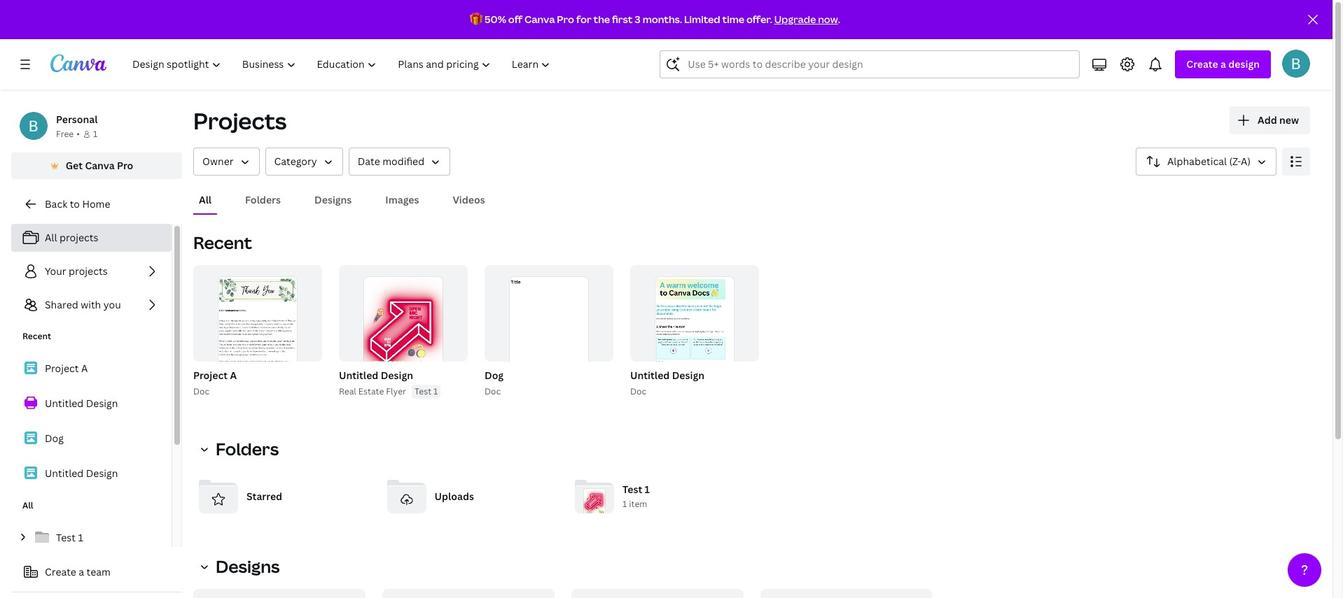 Task type: locate. For each thing, give the bounding box(es) containing it.
1 vertical spatial designs
[[216, 556, 280, 579]]

a for project a doc
[[230, 369, 237, 383]]

•
[[77, 128, 80, 140]]

starred
[[247, 490, 282, 504]]

uploads
[[435, 490, 474, 504]]

a left team
[[79, 566, 84, 579]]

off
[[508, 13, 523, 26]]

top level navigation element
[[123, 50, 563, 78]]

0 vertical spatial recent
[[193, 231, 252, 254]]

videos button
[[447, 187, 491, 214]]

personal
[[56, 113, 98, 126]]

0 vertical spatial a
[[1221, 57, 1227, 71]]

1 vertical spatial untitled design link
[[11, 460, 172, 489]]

create left team
[[45, 566, 76, 579]]

project inside project a doc
[[193, 369, 228, 383]]

untitled design
[[339, 369, 413, 383], [45, 397, 118, 411], [45, 467, 118, 481]]

list
[[11, 224, 172, 319], [11, 354, 172, 489]]

0 horizontal spatial all
[[22, 500, 33, 512]]

create a design button
[[1176, 50, 1272, 78]]

1 vertical spatial pro
[[117, 159, 133, 172]]

1 right flyer
[[434, 386, 438, 398]]

your projects
[[45, 265, 108, 278]]

doc inside project a doc
[[193, 386, 210, 398]]

dog for dog
[[45, 432, 64, 446]]

1 up create a team
[[78, 532, 83, 545]]

3
[[635, 13, 641, 26]]

0 horizontal spatial dog
[[45, 432, 64, 446]]

test 1 right flyer
[[415, 386, 438, 398]]

designs
[[315, 193, 352, 207], [216, 556, 280, 579]]

untitled
[[339, 369, 379, 383], [631, 369, 670, 383], [45, 397, 84, 411], [45, 467, 84, 481]]

doc inside dog doc
[[485, 386, 501, 398]]

folders inside button
[[245, 193, 281, 207]]

back to home
[[45, 198, 110, 211]]

1 horizontal spatial create
[[1187, 57, 1219, 71]]

untitled design up real estate flyer
[[339, 369, 413, 383]]

a)
[[1241, 155, 1251, 168]]

dog
[[485, 369, 504, 383], [45, 432, 64, 446]]

0 vertical spatial all
[[199, 193, 212, 207]]

pro up back to home link
[[117, 159, 133, 172]]

a inside project a doc
[[230, 369, 237, 383]]

create
[[1187, 57, 1219, 71], [45, 566, 76, 579]]

1 untitled design link from the top
[[11, 390, 172, 419]]

add new button
[[1230, 106, 1311, 135]]

untitled design link down dog link
[[11, 460, 172, 489]]

canva right off
[[525, 13, 555, 26]]

1 vertical spatial recent
[[22, 331, 51, 343]]

0 vertical spatial projects
[[60, 231, 98, 245]]

dog for dog doc
[[485, 369, 504, 383]]

the
[[594, 13, 610, 26]]

1 horizontal spatial a
[[230, 369, 237, 383]]

1 horizontal spatial dog
[[485, 369, 504, 383]]

canva inside button
[[85, 159, 115, 172]]

test 1 inside button
[[415, 386, 438, 398]]

untitled design down dog link
[[45, 467, 118, 481]]

to
[[70, 198, 80, 211]]

0 vertical spatial designs
[[315, 193, 352, 207]]

you
[[103, 298, 121, 312]]

all inside button
[[199, 193, 212, 207]]

untitled design link
[[11, 390, 172, 419], [11, 460, 172, 489]]

test up create a team
[[56, 532, 76, 545]]

canva right get at the left top
[[85, 159, 115, 172]]

0 horizontal spatial doc
[[193, 386, 210, 398]]

0 vertical spatial create
[[1187, 57, 1219, 71]]

a for project a
[[81, 362, 88, 376]]

canva
[[525, 13, 555, 26], [85, 159, 115, 172]]

1 doc from the left
[[193, 386, 210, 398]]

2 horizontal spatial all
[[199, 193, 212, 207]]

doc inside untitled design doc
[[631, 386, 647, 398]]

1 vertical spatial a
[[79, 566, 84, 579]]

pro left for
[[557, 13, 575, 26]]

0 vertical spatial canva
[[525, 13, 555, 26]]

1 horizontal spatial doc
[[485, 386, 501, 398]]

1 vertical spatial all
[[45, 231, 57, 245]]

for
[[576, 13, 592, 26]]

0 horizontal spatial create
[[45, 566, 76, 579]]

0 vertical spatial test 1
[[415, 386, 438, 398]]

2 list from the top
[[11, 354, 172, 489]]

projects
[[60, 231, 98, 245], [69, 265, 108, 278]]

2 untitled design link from the top
[[11, 460, 172, 489]]

project
[[45, 362, 79, 376], [193, 369, 228, 383]]

dog inside list
[[45, 432, 64, 446]]

date
[[358, 155, 380, 168]]

all for all button
[[199, 193, 212, 207]]

1 horizontal spatial designs
[[315, 193, 352, 207]]

1
[[93, 128, 98, 140], [438, 345, 442, 356], [434, 386, 438, 398], [645, 484, 650, 497], [623, 499, 627, 511], [78, 532, 83, 545]]

project a link
[[11, 354, 172, 384]]

2
[[454, 345, 458, 356]]

add
[[1258, 113, 1278, 127]]

0 horizontal spatial untitled design button
[[339, 368, 413, 385]]

test
[[415, 386, 432, 398], [623, 484, 643, 497], [56, 532, 76, 545]]

None search field
[[660, 50, 1081, 78]]

1 vertical spatial test 1
[[56, 532, 83, 545]]

50%
[[485, 13, 506, 26]]

test inside button
[[415, 386, 432, 398]]

create left design on the right top
[[1187, 57, 1219, 71]]

1 horizontal spatial test 1
[[415, 386, 438, 398]]

flyer
[[386, 386, 406, 398]]

2 vertical spatial untitled design
[[45, 467, 118, 481]]

recent down shared
[[22, 331, 51, 343]]

recent
[[193, 231, 252, 254], [22, 331, 51, 343]]

1 vertical spatial test
[[623, 484, 643, 497]]

2 doc from the left
[[485, 386, 501, 398]]

folders down category
[[245, 193, 281, 207]]

1 vertical spatial list
[[11, 354, 172, 489]]

0 horizontal spatial a
[[79, 566, 84, 579]]

test up item
[[623, 484, 643, 497]]

1 vertical spatial canva
[[85, 159, 115, 172]]

projects down back to home
[[60, 231, 98, 245]]

folders up starred at the bottom left of page
[[216, 438, 279, 461]]

starred link
[[193, 472, 370, 523]]

alphabetical
[[1168, 155, 1227, 168]]

1 of 2
[[438, 345, 458, 356]]

2 vertical spatial all
[[22, 500, 33, 512]]

alphabetical (z-a)
[[1168, 155, 1251, 168]]

create inside dropdown button
[[1187, 57, 1219, 71]]

all button
[[193, 187, 217, 214]]

untitled design button
[[339, 368, 413, 385], [631, 368, 705, 385]]

test 1 up create a team
[[56, 532, 83, 545]]

1 horizontal spatial untitled design button
[[631, 368, 705, 385]]

0 vertical spatial pro
[[557, 13, 575, 26]]

1 horizontal spatial all
[[45, 231, 57, 245]]

0 horizontal spatial designs
[[216, 556, 280, 579]]

estate
[[359, 386, 384, 398]]

0 vertical spatial dog
[[485, 369, 504, 383]]

2 vertical spatial test
[[56, 532, 76, 545]]

test 1
[[415, 386, 438, 398], [56, 532, 83, 545]]

1 horizontal spatial test
[[415, 386, 432, 398]]

Date modified button
[[349, 148, 451, 176]]

all projects link
[[11, 224, 172, 252]]

a inside create a team "button"
[[79, 566, 84, 579]]

project inside list
[[45, 362, 79, 376]]

folders button
[[240, 187, 287, 214]]

1 vertical spatial untitled design
[[45, 397, 118, 411]]

projects for your projects
[[69, 265, 108, 278]]

design
[[1229, 57, 1260, 71]]

untitled design for first the untitled design link from the top
[[45, 397, 118, 411]]

0 horizontal spatial project
[[45, 362, 79, 376]]

a for design
[[1221, 57, 1227, 71]]

folders
[[245, 193, 281, 207], [216, 438, 279, 461]]

create inside "button"
[[45, 566, 76, 579]]

recent down all button
[[193, 231, 252, 254]]

untitled design link down project a link
[[11, 390, 172, 419]]

0 vertical spatial test
[[415, 386, 432, 398]]

1 right •
[[93, 128, 98, 140]]

free •
[[56, 128, 80, 140]]

1 vertical spatial folders
[[216, 438, 279, 461]]

2 horizontal spatial doc
[[631, 386, 647, 398]]

1 vertical spatial create
[[45, 566, 76, 579]]

0 vertical spatial list
[[11, 224, 172, 319]]

design
[[381, 369, 413, 383], [672, 369, 705, 383], [86, 397, 118, 411], [86, 467, 118, 481]]

doc
[[193, 386, 210, 398], [485, 386, 501, 398], [631, 386, 647, 398]]

1 list from the top
[[11, 224, 172, 319]]

untitled design down project a link
[[45, 397, 118, 411]]

1 vertical spatial projects
[[69, 265, 108, 278]]

1 horizontal spatial pro
[[557, 13, 575, 26]]

a
[[1221, 57, 1227, 71], [79, 566, 84, 579]]

with
[[81, 298, 101, 312]]

untitled design for 1st the untitled design link from the bottom of the list containing project a
[[45, 467, 118, 481]]

a inside create a design dropdown button
[[1221, 57, 1227, 71]]

0 vertical spatial untitled design link
[[11, 390, 172, 419]]

back to home link
[[11, 191, 182, 219]]

0 horizontal spatial canva
[[85, 159, 115, 172]]

0 horizontal spatial a
[[81, 362, 88, 376]]

untitled inside untitled design doc
[[631, 369, 670, 383]]

3 doc from the left
[[631, 386, 647, 398]]

add new
[[1258, 113, 1300, 127]]

0 vertical spatial folders
[[245, 193, 281, 207]]

designs button
[[193, 553, 288, 581]]

project for project a
[[45, 362, 79, 376]]

a
[[81, 362, 88, 376], [230, 369, 237, 383]]

projects right your on the top of the page
[[69, 265, 108, 278]]

a left design on the right top
[[1221, 57, 1227, 71]]

2 horizontal spatial test
[[623, 484, 643, 497]]

1 horizontal spatial a
[[1221, 57, 1227, 71]]

🎁
[[470, 13, 483, 26]]

upgrade now button
[[775, 13, 838, 26]]

get canva pro
[[66, 159, 133, 172]]

0 horizontal spatial pro
[[117, 159, 133, 172]]

list containing project a
[[11, 354, 172, 489]]

test right flyer
[[415, 386, 432, 398]]

1 inside test 1 link
[[78, 532, 83, 545]]

1 vertical spatial dog
[[45, 432, 64, 446]]

1 horizontal spatial project
[[193, 369, 228, 383]]

of
[[444, 345, 452, 356]]



Task type: vqa. For each thing, say whether or not it's contained in the screenshot.
Kendall Parks icon
no



Task type: describe. For each thing, give the bounding box(es) containing it.
brad klo image
[[1283, 50, 1311, 78]]

modified
[[383, 155, 425, 168]]

list containing all projects
[[11, 224, 172, 319]]

folders inside dropdown button
[[216, 438, 279, 461]]

designs button
[[309, 187, 358, 214]]

home
[[82, 198, 110, 211]]

all for all projects
[[45, 231, 57, 245]]

videos
[[453, 193, 485, 207]]

project a
[[45, 362, 88, 376]]

images
[[386, 193, 419, 207]]

0 horizontal spatial recent
[[22, 331, 51, 343]]

project a doc
[[193, 369, 237, 398]]

🎁 50% off canva pro for the first 3 months. limited time offer. upgrade now .
[[470, 13, 841, 26]]

project a button
[[193, 368, 237, 385]]

Sort by button
[[1136, 148, 1277, 176]]

1 up item
[[645, 484, 650, 497]]

projects for all projects
[[60, 231, 98, 245]]

dog doc
[[485, 369, 504, 398]]

test 1 link
[[11, 524, 172, 553]]

dog button
[[485, 368, 504, 385]]

folders button
[[193, 436, 287, 464]]

projects
[[193, 106, 287, 136]]

get canva pro button
[[11, 153, 182, 179]]

shared with you link
[[11, 291, 172, 319]]

real
[[339, 386, 356, 398]]

new
[[1280, 113, 1300, 127]]

create for create a team
[[45, 566, 76, 579]]

free
[[56, 128, 74, 140]]

0 vertical spatial untitled design
[[339, 369, 413, 383]]

a for team
[[79, 566, 84, 579]]

test 1 1 item
[[623, 484, 650, 511]]

dog link
[[11, 425, 172, 454]]

shared with you
[[45, 298, 121, 312]]

1 horizontal spatial canva
[[525, 13, 555, 26]]

1 horizontal spatial recent
[[193, 231, 252, 254]]

all projects
[[45, 231, 98, 245]]

images button
[[380, 187, 425, 214]]

designs inside dropdown button
[[216, 556, 280, 579]]

back
[[45, 198, 67, 211]]

project for project a doc
[[193, 369, 228, 383]]

get
[[66, 159, 83, 172]]

create a team button
[[11, 559, 182, 587]]

test inside test 1 1 item
[[623, 484, 643, 497]]

now
[[818, 13, 838, 26]]

create for create a design
[[1187, 57, 1219, 71]]

shared
[[45, 298, 78, 312]]

design inside untitled design doc
[[672, 369, 705, 383]]

create a design
[[1187, 57, 1260, 71]]

.
[[838, 13, 841, 26]]

Owner button
[[193, 148, 260, 176]]

time
[[723, 13, 745, 26]]

Category button
[[265, 148, 343, 176]]

real estate flyer
[[339, 386, 406, 398]]

0 horizontal spatial test
[[56, 532, 76, 545]]

first
[[612, 13, 633, 26]]

1 left item
[[623, 499, 627, 511]]

create a team
[[45, 566, 111, 579]]

owner
[[202, 155, 234, 168]]

offer.
[[747, 13, 773, 26]]

item
[[629, 499, 648, 511]]

1 left of on the bottom of the page
[[438, 345, 442, 356]]

test 1 button
[[412, 385, 441, 399]]

upgrade
[[775, 13, 816, 26]]

untitled design doc
[[631, 369, 705, 398]]

designs inside button
[[315, 193, 352, 207]]

pro inside button
[[117, 159, 133, 172]]

team
[[87, 566, 111, 579]]

uploads link
[[381, 472, 558, 523]]

(z-
[[1230, 155, 1241, 168]]

category
[[274, 155, 317, 168]]

limited
[[684, 13, 721, 26]]

your projects link
[[11, 258, 172, 286]]

months.
[[643, 13, 682, 26]]

doc for project
[[193, 386, 210, 398]]

2 untitled design button from the left
[[631, 368, 705, 385]]

1 inside 'test 1' button
[[434, 386, 438, 398]]

your
[[45, 265, 66, 278]]

doc for untitled
[[631, 386, 647, 398]]

date modified
[[358, 155, 425, 168]]

1 untitled design button from the left
[[339, 368, 413, 385]]

Search search field
[[688, 51, 1053, 78]]

0 horizontal spatial test 1
[[56, 532, 83, 545]]



